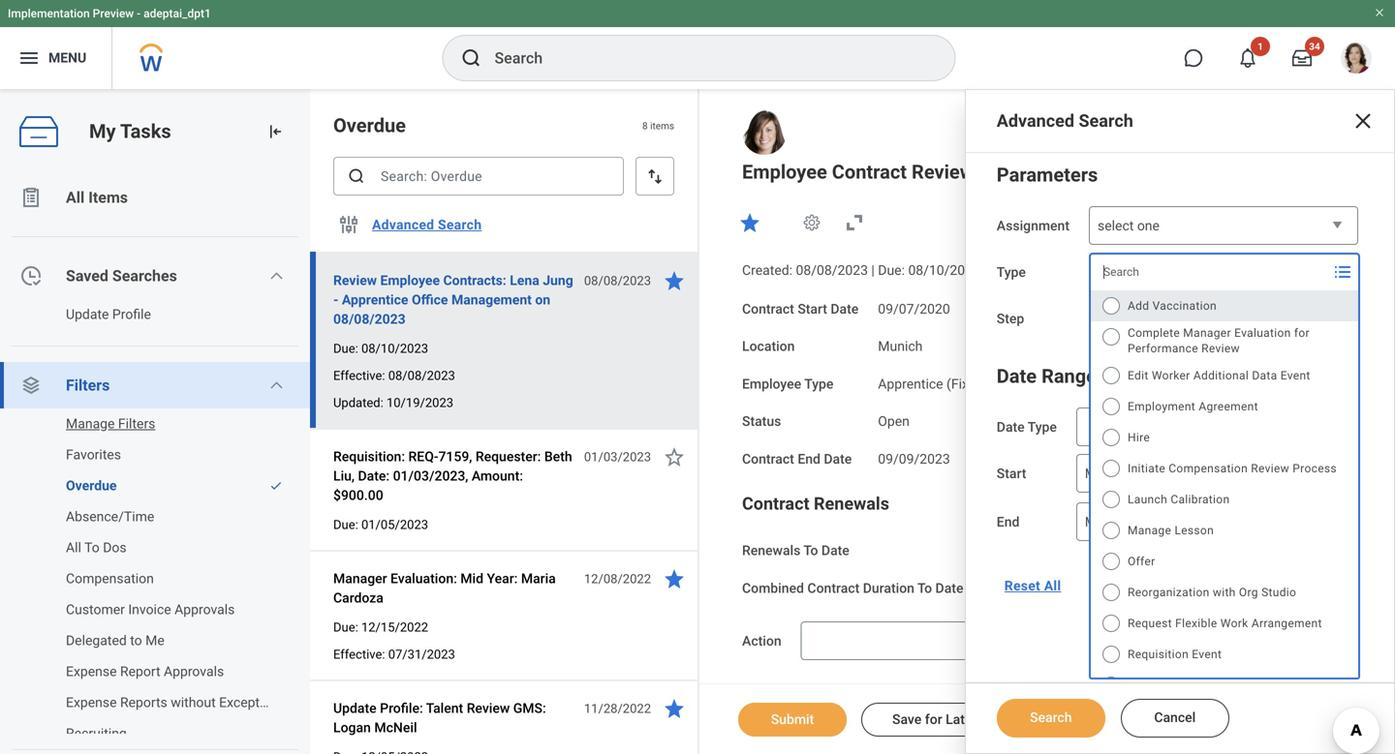 Task type: locate. For each thing, give the bounding box(es) containing it.
with
[[1213, 586, 1236, 600]]

lena inside review employee contracts: lena jung - apprentice office management on 08/08/2023
[[510, 273, 539, 289]]

contracts
[[1225, 679, 1279, 693]]

x image
[[1351, 109, 1375, 133]]

compensation down dos
[[66, 571, 154, 587]]

1 horizontal spatial start
[[997, 466, 1026, 482]]

approvals inside button
[[164, 664, 224, 680]]

my
[[89, 120, 116, 143]]

profile logan mcneil element
[[1329, 37, 1383, 79]]

expense down delegated on the bottom of the page
[[66, 664, 117, 680]]

start down date type
[[997, 466, 1026, 482]]

compensation up calibration in the bottom right of the page
[[1169, 462, 1248, 476]]

due: down cardoza
[[333, 621, 358, 635]]

1098 day(s)
[[983, 581, 1054, 597]]

review inside review employee contracts: lena jung - apprentice office management on 08/08/2023
[[333, 273, 377, 289]]

my tasks element
[[0, 89, 310, 755]]

1 vertical spatial 10/19/2023
[[386, 396, 453, 410]]

1 vertical spatial filters
[[118, 416, 155, 432]]

1 horizontal spatial jung
[[1035, 163, 1069, 182]]

due: down $900.00
[[333, 518, 358, 532]]

manager inside manager evaluation: mid year: maria cardoza
[[333, 571, 387, 587]]

employee down requisition event
[[1169, 679, 1222, 693]]

-
[[137, 7, 141, 20], [333, 292, 339, 308]]

employee down location
[[742, 376, 801, 392]]

prompts image
[[1332, 306, 1355, 329]]

expense for expense reports without exceptions
[[66, 695, 117, 711]]

calendar image
[[1175, 462, 1198, 485]]

update inside update profile: talent review gms: logan mcneil
[[333, 701, 377, 717]]

0 horizontal spatial manage
[[66, 416, 115, 432]]

cancel
[[1154, 710, 1196, 726]]

mm down start group
[[1085, 513, 1101, 531]]

0 horizontal spatial to
[[84, 540, 100, 556]]

- inside review employee contracts: lena jung - apprentice office management on 08/08/2023
[[333, 292, 339, 308]]

compensation inside button
[[66, 571, 154, 587]]

09/07/2020
[[878, 301, 950, 317]]

1 vertical spatial renewals
[[742, 543, 801, 559]]

mm for start
[[1085, 465, 1101, 483]]

filters
[[66, 376, 110, 395], [118, 416, 155, 432]]

employee inside review employee contracts: lena jung - apprentice office management on 08/08/2023
[[380, 273, 440, 289]]

expense up recruiting
[[66, 695, 117, 711]]

1 vertical spatial manager
[[333, 571, 387, 587]]

0 vertical spatial event
[[1280, 369, 1310, 383]]

without
[[171, 695, 216, 711]]

lena up "on"
[[510, 273, 539, 289]]

review down configure image
[[333, 273, 377, 289]]

type inside date range group
[[1028, 419, 1057, 435]]

studio
[[1261, 586, 1296, 600]]

my tasks
[[89, 120, 171, 143]]

manager up cardoza
[[333, 571, 387, 587]]

calendar image
[[1175, 511, 1198, 534]]

0 vertical spatial mm /
[[1085, 465, 1110, 483]]

2 horizontal spatial type
[[1028, 419, 1057, 435]]

effective: down assignment
[[990, 263, 1046, 279]]

search inside advanced search "button"
[[438, 217, 482, 233]]

0 vertical spatial lena
[[997, 163, 1031, 182]]

0 vertical spatial start
[[798, 301, 827, 317]]

approvals for customer invoice approvals
[[175, 602, 235, 618]]

due: up contract start date element at the top right of the page
[[878, 263, 905, 279]]

0 vertical spatial overdue
[[333, 114, 406, 137]]

jung up assignment
[[1035, 163, 1069, 182]]

to
[[130, 633, 142, 649]]

0 horizontal spatial jung
[[543, 273, 573, 289]]

0 horizontal spatial apprentice
[[342, 292, 408, 308]]

contract up fullscreen icon
[[832, 161, 907, 184]]

filters up favorites button
[[118, 416, 155, 432]]

1 vertical spatial advanced
[[372, 217, 434, 233]]

star image
[[738, 211, 761, 234], [663, 446, 686, 469], [663, 568, 686, 591], [663, 698, 686, 721]]

1 horizontal spatial filters
[[118, 416, 155, 432]]

1 horizontal spatial 08/10/2023
[[908, 263, 980, 279]]

2 chevron down image from the top
[[269, 378, 284, 393]]

08/10/2023 up contract start date element at the top right of the page
[[908, 263, 980, 279]]

1 horizontal spatial updated:
[[1132, 263, 1186, 279]]

0 vertical spatial manage
[[66, 416, 115, 432]]

1 horizontal spatial lena
[[997, 163, 1031, 182]]

1 horizontal spatial -
[[333, 292, 339, 308]]

manage filters
[[66, 416, 155, 432]]

10/19/2023 down select one dropdown button
[[1189, 263, 1261, 279]]

0 horizontal spatial filters
[[66, 376, 110, 395]]

1 vertical spatial updated:
[[333, 396, 383, 410]]

reset all
[[1004, 578, 1061, 594]]

10/19/2023 inside item list element
[[386, 396, 453, 410]]

date:
[[358, 468, 390, 484]]

add vaccination
[[1128, 299, 1217, 313]]

01/03/2023
[[584, 450, 651, 465]]

absence/time
[[66, 509, 154, 525]]

review up additional
[[1201, 342, 1240, 356]]

0 horizontal spatial compensation
[[66, 571, 154, 587]]

to down contract renewals button
[[804, 543, 818, 559]]

profile
[[112, 307, 151, 323]]

advanced search inside dialog
[[997, 111, 1133, 131]]

management
[[451, 292, 532, 308]]

contract end date element
[[878, 440, 950, 468]]

effective: down due: 08/10/2023
[[333, 369, 385, 383]]

0 vertical spatial -
[[137, 7, 141, 20]]

1 vertical spatial -
[[333, 292, 339, 308]]

expense inside button
[[66, 664, 117, 680]]

- right preview
[[137, 7, 141, 20]]

0 horizontal spatial overdue
[[66, 478, 117, 494]]

0 horizontal spatial 08/10/2023
[[361, 341, 428, 356]]

0 horizontal spatial advanced
[[372, 217, 434, 233]]

employment
[[1128, 400, 1196, 414]]

2 list from the top
[[0, 409, 310, 750]]

customer invoice approvals
[[66, 602, 235, 618]]

1 horizontal spatial type
[[997, 264, 1026, 280]]

0 vertical spatial compensation
[[1169, 462, 1248, 476]]

1 horizontal spatial overdue
[[333, 114, 406, 137]]

action bar region
[[699, 684, 1395, 755]]

contract down contract end date on the bottom
[[742, 494, 809, 514]]

all inside all to dos button
[[66, 540, 81, 556]]

requisition: req-7159, requester: beth liu, date: 01/03/2023, amount: $900.00
[[333, 449, 572, 504]]

to right the "duration"
[[917, 581, 932, 597]]

star image for maria
[[663, 568, 686, 591]]

0 vertical spatial manager
[[1183, 326, 1231, 340]]

updated:
[[1132, 263, 1186, 279], [333, 396, 383, 410]]

advanced up lena jung at the right top
[[997, 111, 1074, 131]]

manage down the launch on the right bottom of page
[[1128, 524, 1171, 538]]

1 vertical spatial mm
[[1085, 513, 1101, 531]]

all items
[[66, 188, 128, 207]]

1 vertical spatial all
[[66, 540, 81, 556]]

1 horizontal spatial advanced search
[[997, 111, 1133, 131]]

chevron down image inside the filters dropdown button
[[269, 378, 284, 393]]

1 mm from the top
[[1085, 465, 1101, 483]]

star image right 01/03/2023
[[663, 446, 686, 469]]

apprentice up due: 08/10/2023
[[342, 292, 408, 308]]

1 vertical spatial expense
[[66, 695, 117, 711]]

1 expense from the top
[[66, 664, 117, 680]]

date left '1098'
[[935, 581, 963, 597]]

- up due: 08/10/2023
[[333, 292, 339, 308]]

Type field
[[1091, 255, 1329, 290]]

1 horizontal spatial |
[[984, 263, 987, 279]]

filters inside dropdown button
[[66, 376, 110, 395]]

lena up assignment
[[997, 163, 1031, 182]]

manager down vaccination
[[1183, 326, 1231, 340]]

search image
[[347, 167, 366, 186]]

amount:
[[472, 468, 523, 484]]

open element
[[878, 410, 910, 430]]

1 horizontal spatial compensation
[[1169, 462, 1248, 476]]

evaluation
[[1234, 326, 1291, 340]]

end up combined contract duration to date element
[[997, 514, 1020, 530]]

to left dos
[[84, 540, 100, 556]]

10/19/2023
[[1189, 263, 1261, 279], [386, 396, 453, 410]]

0 vertical spatial renewals
[[814, 494, 889, 514]]

open
[[878, 414, 910, 430]]

contract down 'status'
[[742, 451, 794, 467]]

1 horizontal spatial manage
[[1128, 524, 1171, 538]]

/ down the launch on the right bottom of page
[[1126, 513, 1134, 531]]

item list element
[[310, 89, 699, 755]]

all for all items
[[66, 188, 85, 207]]

0 horizontal spatial manager
[[333, 571, 387, 587]]

08/08/2023 inside review employee contracts: lena jung - apprentice office management on 08/08/2023
[[333, 311, 406, 327]]

filters button
[[0, 362, 310, 409]]

1 vertical spatial update
[[333, 701, 377, 717]]

0 vertical spatial jung
[[1035, 163, 1069, 182]]

10/19/2023 down effective: 08/08/2023
[[386, 396, 453, 410]]

requisition: req-7159, requester: beth liu, date: 01/03/2023, amount: $900.00 button
[[333, 446, 574, 508]]

1 vertical spatial overdue
[[66, 478, 117, 494]]

0 vertical spatial search
[[1079, 111, 1133, 131]]

event up review employee contracts in the right of the page
[[1192, 648, 1222, 662]]

1 vertical spatial lena
[[510, 273, 539, 289]]

update up logan
[[333, 701, 377, 717]]

search button
[[997, 699, 1105, 738]]

munich
[[878, 339, 923, 355]]

favorites
[[66, 447, 121, 463]]

mm inside end group
[[1085, 513, 1101, 531]]

1 vertical spatial 08/10/2023
[[361, 341, 428, 356]]

to for all
[[84, 540, 100, 556]]

all
[[66, 188, 85, 207], [66, 540, 81, 556], [1044, 578, 1061, 594]]

2 vertical spatial effective:
[[333, 648, 385, 662]]

overdue inside item list element
[[333, 114, 406, 137]]

mm / inside end group
[[1085, 513, 1110, 531]]

filters inside button
[[118, 416, 155, 432]]

type down contract start date
[[804, 376, 834, 392]]

year:
[[487, 571, 518, 587]]

2 | from the left
[[984, 263, 987, 279]]

08/10/2023 up effective: 08/08/2023
[[361, 341, 428, 356]]

review left lena jung at the right top
[[912, 161, 974, 184]]

type for employee type
[[804, 376, 834, 392]]

apprentice inside review employee contracts: lena jung - apprentice office management on 08/08/2023
[[342, 292, 408, 308]]

2 vertical spatial all
[[1044, 578, 1061, 594]]

1 horizontal spatial search
[[1030, 710, 1072, 726]]

location
[[742, 339, 795, 355]]

star image for gms:
[[663, 698, 686, 721]]

1 vertical spatial type
[[804, 376, 834, 392]]

1 vertical spatial start
[[997, 466, 1026, 482]]

1 horizontal spatial manager
[[1183, 326, 1231, 340]]

0 vertical spatial 10/19/2023
[[1189, 263, 1261, 279]]

mm / down start group
[[1085, 513, 1110, 531]]

approvals up without at the left bottom of page
[[164, 664, 224, 680]]

search image
[[460, 47, 483, 70]]

0 horizontal spatial -
[[137, 7, 141, 20]]

2 vertical spatial type
[[1028, 419, 1057, 435]]

star image for beth
[[663, 446, 686, 469]]

due: for manager evaluation: mid year: maria cardoza
[[333, 621, 358, 635]]

0 vertical spatial updated:
[[1132, 263, 1186, 279]]

chevron down image inside saved searches dropdown button
[[269, 268, 284, 284]]

0 vertical spatial type
[[997, 264, 1026, 280]]

jung
[[1035, 163, 1069, 182], [543, 273, 573, 289]]

0 vertical spatial filters
[[66, 376, 110, 395]]

fullscreen image
[[843, 211, 866, 234]]

prompts image
[[1331, 261, 1354, 284]]

for
[[1294, 326, 1310, 340]]

event right data
[[1280, 369, 1310, 383]]

all left items
[[66, 188, 85, 207]]

to
[[84, 540, 100, 556], [804, 543, 818, 559], [917, 581, 932, 597]]

1 vertical spatial mm /
[[1085, 513, 1110, 531]]

mm / for end
[[1085, 513, 1110, 531]]

review left the gms:
[[467, 701, 510, 717]]

offer
[[1128, 555, 1155, 569]]

- inside banner
[[137, 7, 141, 20]]

all to dos button
[[0, 533, 291, 564]]

employee up the office
[[380, 273, 440, 289]]

1 vertical spatial end
[[997, 514, 1020, 530]]

type
[[997, 264, 1026, 280], [804, 376, 834, 392], [1028, 419, 1057, 435]]

employee's photo (lena jung) image
[[742, 110, 787, 155]]

updated: 10/19/2023
[[333, 396, 453, 410]]

1 horizontal spatial advanced
[[997, 111, 1074, 131]]

list
[[0, 174, 310, 755], [0, 409, 310, 750]]

start up employee type
[[798, 301, 827, 317]]

0 vertical spatial apprentice
[[342, 292, 408, 308]]

advanced search dialog
[[965, 89, 1395, 755]]

one
[[1137, 218, 1160, 234]]

review down requisition
[[1128, 679, 1166, 693]]

2 mm / from the top
[[1085, 513, 1110, 531]]

due: up effective: 08/08/2023
[[333, 341, 358, 356]]

implementation
[[8, 7, 90, 20]]

manage for manage lesson
[[1128, 524, 1171, 538]]

1 horizontal spatial 10/19/2023
[[1189, 263, 1261, 279]]

2 mm from the top
[[1085, 513, 1101, 531]]

all inside all items button
[[66, 188, 85, 207]]

due:
[[878, 263, 905, 279], [333, 341, 358, 356], [333, 518, 358, 532], [333, 621, 358, 635]]

update
[[66, 307, 109, 323], [333, 701, 377, 717]]

updated: up add vaccination
[[1132, 263, 1186, 279]]

assignment
[[997, 218, 1070, 234]]

0 horizontal spatial event
[[1192, 648, 1222, 662]]

end up contract renewals button
[[798, 451, 820, 467]]

/
[[1101, 465, 1110, 483], [1126, 465, 1134, 483], [1101, 513, 1110, 531], [1126, 513, 1134, 531]]

employee contract review
[[742, 161, 974, 184]]

0 horizontal spatial updated:
[[333, 396, 383, 410]]

updated: down effective: 08/08/2023
[[333, 396, 383, 410]]

date type
[[997, 419, 1057, 435]]

select one button
[[1089, 206, 1358, 246]]

compensation
[[1169, 462, 1248, 476], [66, 571, 154, 587]]

advanced search up parameters
[[997, 111, 1133, 131]]

review employee contracts
[[1128, 679, 1279, 693]]

0 vertical spatial advanced search
[[997, 111, 1133, 131]]

1 mm / from the top
[[1085, 465, 1110, 483]]

1 vertical spatial search
[[438, 217, 482, 233]]

0 vertical spatial update
[[66, 307, 109, 323]]

mm / left the "initiate"
[[1085, 465, 1110, 483]]

update inside my tasks element
[[66, 307, 109, 323]]

type up step
[[997, 264, 1026, 280]]

org
[[1239, 586, 1258, 600]]

overdue up search icon
[[333, 114, 406, 137]]

lena
[[997, 163, 1031, 182], [510, 273, 539, 289]]

mm left the "initiate"
[[1085, 465, 1101, 483]]

check image
[[269, 480, 283, 493]]

1 horizontal spatial to
[[804, 543, 818, 559]]

maria
[[521, 571, 556, 587]]

2 expense from the top
[[66, 695, 117, 711]]

expense report approvals button
[[0, 657, 291, 688]]

1 list from the top
[[0, 174, 310, 755]]

advanced search inside "button"
[[372, 217, 482, 233]]

0 vertical spatial advanced
[[997, 111, 1074, 131]]

0 horizontal spatial |
[[871, 263, 875, 279]]

1 | from the left
[[871, 263, 875, 279]]

date up date type
[[997, 365, 1037, 388]]

1 vertical spatial compensation
[[66, 571, 154, 587]]

date down term)
[[997, 419, 1025, 435]]

expense inside button
[[66, 695, 117, 711]]

0 vertical spatial expense
[[66, 664, 117, 680]]

Action field
[[802, 624, 1040, 659]]

add
[[1128, 299, 1149, 313]]

1 horizontal spatial update
[[333, 701, 377, 717]]

mid
[[460, 571, 483, 587]]

manage inside button
[[66, 416, 115, 432]]

all right reset on the bottom right of the page
[[1044, 578, 1061, 594]]

0 horizontal spatial search
[[438, 217, 482, 233]]

0 vertical spatial chevron down image
[[269, 268, 284, 284]]

manage up favorites
[[66, 416, 115, 432]]

recruiting
[[66, 726, 127, 742]]

due: 12/15/2022
[[333, 621, 428, 635]]

0 horizontal spatial lena
[[510, 273, 539, 289]]

0 horizontal spatial update
[[66, 307, 109, 323]]

approvals inside 'button'
[[175, 602, 235, 618]]

due: for review employee contracts: lena jung - apprentice office management on 08/08/2023
[[333, 341, 358, 356]]

update profile
[[66, 307, 151, 323]]

items
[[88, 188, 128, 207]]

parameters
[[997, 164, 1098, 186]]

manager inside complete manager evaluation for performance review
[[1183, 326, 1231, 340]]

star image
[[663, 269, 686, 293]]

range
[[1042, 365, 1097, 388]]

08/08/2023 up due: 08/10/2023
[[333, 311, 406, 327]]

contract
[[832, 161, 907, 184], [742, 301, 794, 317], [742, 451, 794, 467], [742, 494, 809, 514], [807, 581, 860, 597]]

advanced search button
[[364, 205, 489, 244]]

1 vertical spatial chevron down image
[[269, 378, 284, 393]]

filters up 'manage filters'
[[66, 376, 110, 395]]

/ up the launch on the right bottom of page
[[1126, 465, 1134, 483]]

parameters group
[[997, 160, 1363, 338]]

employee type
[[742, 376, 834, 392]]

renewals down contract end date on the bottom
[[814, 494, 889, 514]]

renewals up 'combined'
[[742, 543, 801, 559]]

1 vertical spatial event
[[1192, 648, 1222, 662]]

to inside button
[[84, 540, 100, 556]]

1 vertical spatial approvals
[[164, 664, 224, 680]]

all left dos
[[66, 540, 81, 556]]

0 horizontal spatial 10/19/2023
[[386, 396, 453, 410]]

0 horizontal spatial start
[[798, 301, 827, 317]]

perspective image
[[19, 374, 43, 397]]

transformation import image
[[265, 122, 285, 141]]

update down saved
[[66, 307, 109, 323]]

reset all button
[[997, 567, 1069, 605]]

update profile: talent review gms: logan mcneil button
[[333, 698, 574, 740]]

list containing manage filters
[[0, 409, 310, 750]]

1 vertical spatial apprentice
[[878, 376, 943, 392]]

clipboard image
[[19, 186, 43, 209]]

12/15/2022
[[361, 621, 428, 635]]

evaluation:
[[390, 571, 457, 587]]

mm / inside start group
[[1085, 465, 1110, 483]]

1 chevron down image from the top
[[269, 268, 284, 284]]

clock check image
[[19, 264, 43, 288]]

1 vertical spatial advanced search
[[372, 217, 482, 233]]

1 horizontal spatial apprentice
[[878, 376, 943, 392]]

manage filters button
[[0, 409, 291, 440]]

contract down the renewals to date
[[807, 581, 860, 597]]

status
[[742, 414, 781, 430]]

contract start date element
[[878, 289, 950, 318]]

advanced search up contracts:
[[372, 217, 482, 233]]

2 vertical spatial search
[[1030, 710, 1072, 726]]

review left "process"
[[1251, 462, 1289, 476]]

0 vertical spatial all
[[66, 188, 85, 207]]

manager evaluation: mid year: maria cardoza button
[[333, 568, 574, 610]]

08/10/2023
[[908, 263, 980, 279], [361, 341, 428, 356]]

contract up location
[[742, 301, 794, 317]]

search inside search button
[[1030, 710, 1072, 726]]

favorites button
[[0, 440, 291, 471]]

effective: down due: 12/15/2022
[[333, 648, 385, 662]]

1 horizontal spatial event
[[1280, 369, 1310, 383]]

2 horizontal spatial search
[[1079, 111, 1133, 131]]

type down date range button
[[1028, 419, 1057, 435]]

vaccination
[[1152, 299, 1217, 313]]

star image right 12/08/2022
[[663, 568, 686, 591]]

star image right 11/28/2022
[[663, 698, 686, 721]]

overdue down favorites
[[66, 478, 117, 494]]

mm inside start group
[[1085, 465, 1101, 483]]

action
[[742, 634, 781, 650]]

manage
[[66, 416, 115, 432], [1128, 524, 1171, 538]]

review employee contracts: lena jung - apprentice office management on 08/08/2023
[[333, 273, 573, 327]]

jung up "on"
[[543, 273, 573, 289]]

1 vertical spatial manage
[[1128, 524, 1171, 538]]

2 horizontal spatial |
[[1125, 263, 1128, 279]]

update for update profile: talent review gms: logan mcneil
[[333, 701, 377, 717]]

chevron down image
[[269, 268, 284, 284], [269, 378, 284, 393]]

advanced right configure image
[[372, 217, 434, 233]]

0 horizontal spatial type
[[804, 376, 834, 392]]

apprentice down munich
[[878, 376, 943, 392]]

approvals right invoice
[[175, 602, 235, 618]]

start inside date range group
[[997, 466, 1026, 482]]



Task type: vqa. For each thing, say whether or not it's contained in the screenshot.
Processes in the popup button
no



Task type: describe. For each thing, give the bounding box(es) containing it.
complete
[[1128, 326, 1180, 340]]

2 horizontal spatial to
[[917, 581, 932, 597]]

munich element
[[878, 335, 923, 355]]

lena jung
[[997, 163, 1069, 182]]

created: 08/08/2023 | due: 08/10/2023 | effective: 08/08/2023 | updated: 10/19/2023
[[742, 263, 1261, 279]]

adeptai_dpt1
[[143, 7, 211, 20]]

requester:
[[476, 449, 541, 465]]

overdue inside button
[[66, 478, 117, 494]]

lena jung element
[[997, 163, 1081, 182]]

approvals for expense report approvals
[[164, 664, 224, 680]]

0 horizontal spatial renewals
[[742, 543, 801, 559]]

date up combined contract duration to date
[[821, 543, 849, 559]]

Step field
[[1090, 301, 1328, 336]]

08/10/2023 inside item list element
[[361, 341, 428, 356]]

logan
[[333, 720, 371, 736]]

01/03/2023,
[[393, 468, 468, 484]]

date range button
[[997, 365, 1097, 388]]

initiate
[[1128, 462, 1165, 476]]

0 horizontal spatial end
[[798, 451, 820, 467]]

Date Type field
[[1077, 410, 1316, 445]]

type inside the parameters 'group'
[[997, 264, 1026, 280]]

effective: for manager evaluation: mid year: maria cardoza
[[333, 648, 385, 662]]

date range group
[[997, 361, 1363, 543]]

saved searches button
[[0, 253, 310, 299]]

liu,
[[333, 468, 355, 484]]

/ down start group
[[1101, 513, 1110, 531]]

created:
[[742, 263, 792, 279]]

delegated to me button
[[0, 626, 291, 657]]

contract start date
[[742, 301, 859, 317]]

manage lesson
[[1128, 524, 1214, 538]]

configure image
[[337, 213, 360, 236]]

close environment banner image
[[1374, 7, 1385, 18]]

chevron down image for saved searches
[[269, 268, 284, 284]]

3 | from the left
[[1125, 263, 1128, 279]]

updated: inside item list element
[[333, 396, 383, 410]]

complete manager evaluation for performance review
[[1128, 326, 1310, 356]]

type for date type
[[1028, 419, 1057, 435]]

contract for contract start date
[[742, 301, 794, 317]]

8
[[642, 120, 648, 132]]

select
[[1098, 218, 1134, 234]]

gms:
[[513, 701, 546, 717]]

date left 09/07/2020
[[831, 301, 859, 317]]

inbox large image
[[1292, 48, 1312, 68]]

all to dos
[[66, 540, 127, 556]]

overdue button
[[0, 471, 260, 502]]

manager evaluation: mid year: maria cardoza
[[333, 571, 556, 606]]

saved
[[66, 267, 108, 285]]

effective: for review employee contracts: lena jung - apprentice office management on 08/08/2023
[[333, 369, 385, 383]]

star image up created:
[[738, 211, 761, 234]]

flexible
[[1175, 617, 1217, 631]]

all for all to dos
[[66, 540, 81, 556]]

employee down the employee's photo (lena jung)
[[742, 161, 827, 184]]

implementation preview -   adeptai_dpt1 banner
[[0, 0, 1395, 89]]

all items button
[[0, 174, 310, 221]]

notifications large image
[[1238, 48, 1257, 68]]

absence/time button
[[0, 502, 291, 533]]

term)
[[987, 376, 1022, 392]]

review inside update profile: talent review gms: logan mcneil
[[467, 701, 510, 717]]

request flexible work arrangement
[[1128, 617, 1322, 631]]

due: 01/05/2023
[[333, 518, 428, 532]]

contract for contract renewals
[[742, 494, 809, 514]]

parameters button
[[997, 164, 1098, 186]]

customer invoice approvals button
[[0, 595, 291, 626]]

day(s)
[[1017, 581, 1054, 597]]

mm / for start
[[1085, 465, 1110, 483]]

invoice
[[128, 602, 171, 618]]

01/05/2023
[[361, 518, 428, 532]]

searches
[[112, 267, 177, 285]]

1 horizontal spatial renewals
[[814, 494, 889, 514]]

edit worker additional data event
[[1128, 369, 1310, 383]]

expense for expense report approvals
[[66, 664, 117, 680]]

08/08/2023 down select
[[1049, 263, 1122, 279]]

list containing all items
[[0, 174, 310, 755]]

due: for requisition: req-7159, requester: beth liu, date: 01/03/2023, amount: $900.00
[[333, 518, 358, 532]]

contract renewals
[[742, 494, 889, 514]]

advanced inside advanced search "button"
[[372, 217, 434, 233]]

contract renewals group
[[742, 493, 1356, 599]]

combined contract duration to date
[[742, 581, 963, 597]]

(fixed
[[947, 376, 983, 392]]

to for renewals
[[804, 543, 818, 559]]

initiate compensation review process
[[1128, 462, 1337, 476]]

reorganization
[[1128, 586, 1210, 600]]

launch
[[1128, 493, 1167, 507]]

0 vertical spatial effective:
[[990, 263, 1046, 279]]

dos
[[103, 540, 127, 556]]

08/08/2023 up updated: 10/19/2023
[[388, 369, 455, 383]]

me
[[145, 633, 164, 649]]

process
[[1293, 462, 1337, 476]]

review inside complete manager evaluation for performance review
[[1201, 342, 1240, 356]]

preview
[[93, 7, 134, 20]]

jung inside review employee contracts: lena jung - apprentice office management on 08/08/2023
[[543, 273, 573, 289]]

work
[[1220, 617, 1248, 631]]

apprentice (fixed term) element
[[878, 372, 1022, 392]]

tasks
[[120, 120, 171, 143]]

update for update profile
[[66, 307, 109, 323]]

arrangement
[[1251, 617, 1322, 631]]

calibration
[[1171, 493, 1230, 507]]

delegated
[[66, 633, 127, 649]]

office
[[412, 292, 448, 308]]

delegated to me
[[66, 633, 164, 649]]

contract for contract end date
[[742, 451, 794, 467]]

8 items
[[642, 120, 674, 132]]

end inside date range group
[[997, 514, 1020, 530]]

08/08/2023 up contract start date
[[796, 263, 868, 279]]

contracts:
[[443, 273, 506, 289]]

cardoza
[[333, 590, 384, 606]]

saved searches
[[66, 267, 177, 285]]

end group
[[1076, 503, 1207, 542]]

agreement
[[1199, 400, 1258, 414]]

exceptions
[[219, 695, 285, 711]]

all inside reset all button
[[1044, 578, 1061, 594]]

/ left the "initiate"
[[1101, 465, 1110, 483]]

advanced inside "advanced search" dialog
[[997, 111, 1074, 131]]

08/08/2023 left star image
[[584, 274, 651, 288]]

hire
[[1128, 431, 1150, 445]]

effective: 07/31/2023
[[333, 648, 455, 662]]

recruiting button
[[0, 719, 291, 750]]

reports
[[120, 695, 167, 711]]

cancel button
[[1121, 699, 1229, 738]]

date up contract renewals button
[[824, 451, 852, 467]]

step
[[997, 311, 1024, 327]]

$900.00
[[333, 488, 383, 504]]

update profile button
[[0, 299, 291, 330]]

additional
[[1193, 369, 1249, 383]]

chevron down image for filters
[[269, 378, 284, 393]]

expense report approvals
[[66, 664, 224, 680]]

start group
[[1076, 454, 1207, 493]]

mm for end
[[1085, 513, 1101, 531]]

combined contract duration to date element
[[983, 569, 1054, 598]]

0 vertical spatial 08/10/2023
[[908, 263, 980, 279]]

profile:
[[380, 701, 423, 717]]

combined
[[742, 581, 804, 597]]

implementation preview -   adeptai_dpt1
[[8, 7, 211, 20]]

manage for manage filters
[[66, 416, 115, 432]]

contract end date
[[742, 451, 852, 467]]



